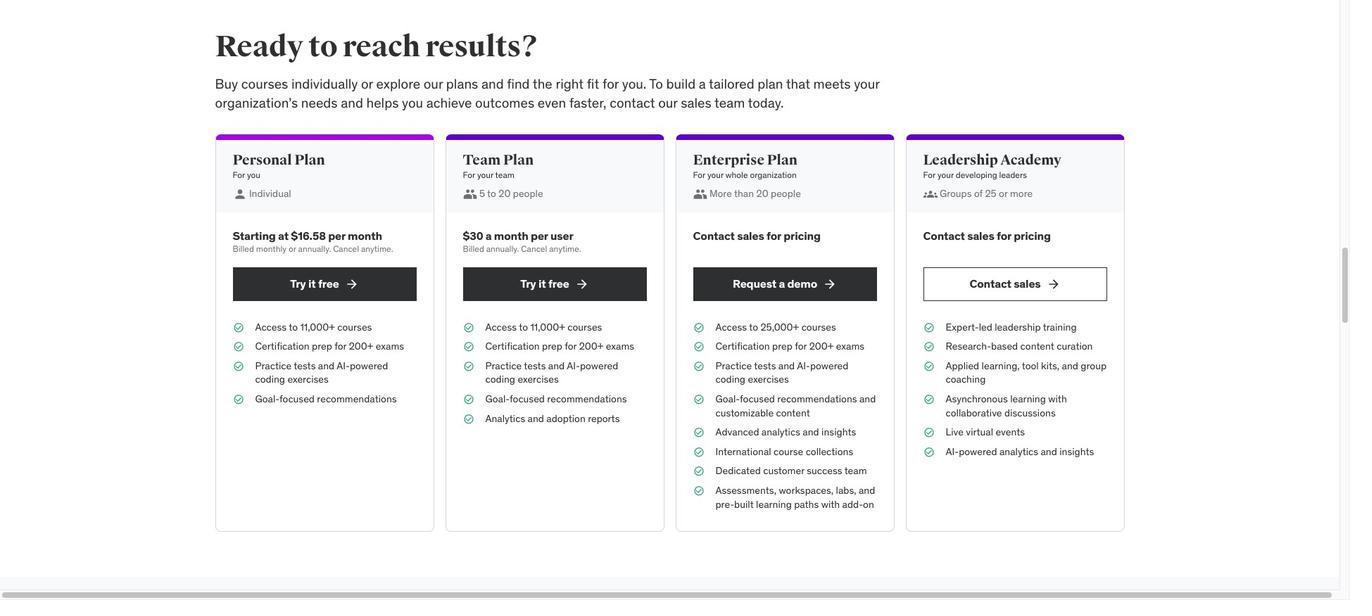 Task type: vqa. For each thing, say whether or not it's contained in the screenshot.
Enterprise Plan the Contact
yes



Task type: locate. For each thing, give the bounding box(es) containing it.
1 access from the left
[[255, 321, 287, 333]]

try down $30 a month per user billed annually. cancel anytime.
[[520, 277, 536, 291]]

your down team at the top left of the page
[[477, 170, 493, 180]]

2 free from the left
[[548, 277, 569, 291]]

try it free link down starting at $16.58 per month billed monthly or annually. cancel anytime.
[[233, 267, 416, 301]]

try it free link down the user
[[463, 267, 647, 301]]

to for personal plan
[[289, 321, 298, 333]]

month right the $16.58
[[348, 229, 382, 243]]

per inside $30 a month per user billed annually. cancel anytime.
[[531, 229, 548, 243]]

try it free link for personal plan
[[233, 267, 416, 301]]

1 recommendations from the left
[[317, 393, 397, 405]]

access to 11,000+ courses for team plan
[[485, 321, 602, 333]]

and
[[481, 76, 504, 92], [341, 94, 363, 111], [318, 360, 335, 372], [548, 360, 565, 372], [778, 360, 795, 372], [1062, 360, 1078, 372], [859, 393, 876, 405], [528, 412, 544, 425], [803, 426, 819, 439], [1041, 445, 1057, 458], [859, 484, 875, 497]]

billed inside $30 a month per user billed annually. cancel anytime.
[[463, 243, 484, 254]]

your inside 'buy courses individually or explore our plans and find the right fit for you. to build a tailored plan that meets your organization's needs and helps you achieve outcomes even faster, contact our sales team today.'
[[854, 76, 880, 92]]

customer
[[763, 465, 804, 477]]

20 right the 5
[[499, 187, 511, 200]]

for for enterprise plan
[[693, 170, 705, 180]]

1 horizontal spatial per
[[531, 229, 548, 243]]

international course collections
[[716, 445, 853, 458]]

1 practice from the left
[[255, 360, 292, 372]]

for down personal
[[233, 170, 245, 180]]

or inside starting at $16.58 per month billed monthly or annually. cancel anytime.
[[289, 243, 296, 254]]

1 horizontal spatial practice
[[485, 360, 522, 372]]

0 horizontal spatial 20
[[499, 187, 511, 200]]

per for team plan
[[531, 229, 548, 243]]

1 horizontal spatial insights
[[1059, 445, 1094, 458]]

0 horizontal spatial false image
[[233, 188, 247, 202]]

1 try it free from the left
[[290, 277, 339, 291]]

0 horizontal spatial annually.
[[298, 243, 331, 254]]

3 plan from the left
[[767, 152, 797, 169]]

paths
[[794, 498, 819, 511]]

2 it from the left
[[538, 277, 546, 291]]

0 horizontal spatial exams
[[376, 340, 404, 353]]

1 horizontal spatial or
[[361, 76, 373, 92]]

0 vertical spatial our
[[424, 76, 443, 92]]

annually. inside $30 a month per user billed annually. cancel anytime.
[[486, 243, 519, 254]]

xsmall image for certification prep for 200+ exams
[[693, 340, 704, 354]]

you down explore
[[402, 94, 423, 111]]

billed down $30 at top left
[[463, 243, 484, 254]]

per
[[328, 229, 345, 243], [531, 229, 548, 243]]

you inside 'personal plan for you'
[[247, 170, 260, 180]]

focused inside goal-focused recommendations and customizable content
[[740, 393, 775, 405]]

2 200+ from the left
[[579, 340, 604, 353]]

1 horizontal spatial a
[[699, 76, 706, 92]]

0 vertical spatial with
[[1048, 393, 1067, 405]]

certification for enterprise
[[716, 340, 770, 353]]

1 horizontal spatial coding
[[485, 373, 515, 386]]

0 vertical spatial a
[[699, 76, 706, 92]]

2 annually. from the left
[[486, 243, 519, 254]]

0 horizontal spatial practice
[[255, 360, 292, 372]]

0 horizontal spatial recommendations
[[317, 393, 397, 405]]

access for personal
[[255, 321, 287, 333]]

learning
[[1010, 393, 1046, 405], [756, 498, 792, 511]]

focused for enterprise
[[740, 393, 775, 405]]

2 for from the left
[[463, 170, 475, 180]]

2 access from the left
[[485, 321, 517, 333]]

2 exams from the left
[[606, 340, 634, 353]]

xsmall image
[[233, 321, 244, 334], [923, 321, 934, 334], [233, 340, 244, 354], [463, 340, 474, 354], [233, 360, 244, 373], [693, 360, 704, 373], [233, 393, 244, 407], [463, 393, 474, 407], [693, 393, 704, 407], [463, 412, 474, 426], [693, 426, 704, 440], [693, 445, 704, 459], [923, 445, 934, 459], [693, 465, 704, 479]]

1 horizontal spatial it
[[538, 277, 546, 291]]

11,000+ for team plan
[[530, 321, 565, 333]]

per for personal plan
[[328, 229, 345, 243]]

xsmall image
[[463, 321, 474, 334], [693, 321, 704, 334], [693, 340, 704, 354], [923, 340, 934, 354], [463, 360, 474, 373], [923, 360, 934, 373], [923, 393, 934, 407], [923, 426, 934, 440], [693, 484, 704, 498]]

your inside leadership academy for your developing leaders
[[938, 170, 954, 180]]

20 for team
[[499, 187, 511, 200]]

course
[[774, 445, 803, 458]]

right
[[556, 76, 584, 92]]

0 horizontal spatial focused
[[279, 393, 315, 405]]

2 goal-focused recommendations from the left
[[485, 393, 627, 405]]

content
[[1020, 340, 1054, 353], [776, 407, 810, 419]]

1 horizontal spatial people
[[771, 187, 801, 200]]

your inside enterprise plan for your whole organization
[[707, 170, 724, 180]]

1 horizontal spatial with
[[1048, 393, 1067, 405]]

for down leadership at the top
[[923, 170, 935, 180]]

contact for enterprise plan
[[693, 229, 735, 243]]

1 horizontal spatial try it free link
[[463, 267, 647, 301]]

0 horizontal spatial month
[[348, 229, 382, 243]]

goal-focused recommendations and customizable content
[[716, 393, 876, 419]]

practice tests and ai-powered coding exercises for team plan
[[485, 360, 618, 386]]

plan for team plan
[[503, 152, 534, 169]]

2 plan from the left
[[503, 152, 534, 169]]

1 cancel from the left
[[333, 243, 359, 254]]

pricing up demo
[[784, 229, 821, 243]]

0 horizontal spatial our
[[424, 76, 443, 92]]

billed for personal
[[233, 243, 254, 254]]

ai- for enterprise plan
[[797, 360, 810, 372]]

cancel
[[333, 243, 359, 254], [521, 243, 547, 254]]

people for team plan
[[513, 187, 543, 200]]

goal- for personal
[[255, 393, 279, 405]]

analytics down the "events"
[[999, 445, 1038, 458]]

analytics up international course collections
[[762, 426, 800, 439]]

prep for team plan
[[542, 340, 562, 353]]

1 horizontal spatial 200+
[[579, 340, 604, 353]]

try for personal plan
[[290, 277, 306, 291]]

pricing for enterprise plan
[[784, 229, 821, 243]]

3 exercises from the left
[[748, 373, 789, 386]]

xsmall image for access to 11,000+ courses
[[463, 321, 474, 334]]

plan
[[294, 152, 325, 169], [503, 152, 534, 169], [767, 152, 797, 169]]

goal- for team
[[485, 393, 510, 405]]

a inside 'buy courses individually or explore our plans and find the right fit for you. to build a tailored plan that meets your organization's needs and helps you achieve outcomes even faster, contact our sales team today.'
[[699, 76, 706, 92]]

request
[[733, 277, 776, 291]]

2 vertical spatial or
[[289, 243, 296, 254]]

2 horizontal spatial or
[[999, 187, 1008, 200]]

2 prep from the left
[[542, 340, 562, 353]]

1 horizontal spatial annually.
[[486, 243, 519, 254]]

1 false image from the left
[[233, 188, 247, 202]]

content up advanced analytics and insights
[[776, 407, 810, 419]]

2 horizontal spatial tests
[[754, 360, 776, 372]]

sales
[[681, 94, 711, 111], [737, 229, 764, 243], [967, 229, 994, 243], [1014, 277, 1041, 291]]

focused for personal
[[279, 393, 315, 405]]

meets
[[813, 76, 851, 92]]

free down starting at $16.58 per month billed monthly or annually. cancel anytime.
[[318, 277, 339, 291]]

1 vertical spatial a
[[486, 229, 492, 243]]

and inside applied learning, tool kits, and group coaching
[[1062, 360, 1078, 372]]

false image
[[233, 188, 247, 202], [923, 188, 937, 202]]

monthly
[[256, 243, 287, 254]]

3 recommendations from the left
[[777, 393, 857, 405]]

tailored
[[709, 76, 754, 92]]

20
[[499, 187, 511, 200], [756, 187, 768, 200]]

1 horizontal spatial you
[[402, 94, 423, 111]]

0 horizontal spatial prep
[[312, 340, 332, 353]]

it down $30 a month per user billed annually. cancel anytime.
[[538, 277, 546, 291]]

20 right than
[[756, 187, 768, 200]]

2 certification from the left
[[485, 340, 540, 353]]

access for enterprise
[[716, 321, 747, 333]]

find
[[507, 76, 530, 92]]

1 vertical spatial analytics
[[999, 445, 1038, 458]]

1 per from the left
[[328, 229, 345, 243]]

or down the $16.58
[[289, 243, 296, 254]]

plan up 5 to 20 people
[[503, 152, 534, 169]]

billed for team
[[463, 243, 484, 254]]

2 horizontal spatial recommendations
[[777, 393, 857, 405]]

team
[[714, 94, 745, 111], [495, 170, 514, 180], [844, 465, 867, 477]]

sales down of
[[967, 229, 994, 243]]

1 try from the left
[[290, 277, 306, 291]]

1 pricing from the left
[[784, 229, 821, 243]]

to
[[309, 29, 337, 65], [487, 187, 496, 200], [289, 321, 298, 333], [519, 321, 528, 333], [749, 321, 758, 333]]

outcomes
[[475, 94, 534, 111]]

3 focused from the left
[[740, 393, 775, 405]]

our up achieve
[[424, 76, 443, 92]]

free for personal plan
[[318, 277, 339, 291]]

2 horizontal spatial practice tests and ai-powered coding exercises
[[716, 360, 848, 386]]

add-
[[842, 498, 863, 511]]

ai-
[[337, 360, 350, 372], [567, 360, 580, 372], [797, 360, 810, 372], [946, 445, 959, 458]]

1 contact sales for pricing from the left
[[693, 229, 821, 243]]

plan right personal
[[294, 152, 325, 169]]

buy
[[215, 76, 238, 92]]

1 horizontal spatial learning
[[1010, 393, 1046, 405]]

1 tests from the left
[[294, 360, 316, 372]]

sales down build
[[681, 94, 711, 111]]

groups of 25 or more
[[940, 187, 1033, 200]]

1 horizontal spatial certification
[[485, 340, 540, 353]]

2 try it free link from the left
[[463, 267, 647, 301]]

goal-focused recommendations
[[255, 393, 397, 405], [485, 393, 627, 405]]

sales up leadership
[[1014, 277, 1041, 291]]

1 vertical spatial learning
[[756, 498, 792, 511]]

for inside team plan for your team
[[463, 170, 475, 180]]

0 horizontal spatial a
[[486, 229, 492, 243]]

1 11,000+ from the left
[[300, 321, 335, 333]]

plan
[[758, 76, 783, 92]]

0 horizontal spatial billed
[[233, 243, 254, 254]]

success
[[807, 465, 842, 477]]

2 horizontal spatial contact
[[970, 277, 1011, 291]]

per left the user
[[531, 229, 548, 243]]

billed inside starting at $16.58 per month billed monthly or annually. cancel anytime.
[[233, 243, 254, 254]]

1 horizontal spatial try it free
[[520, 277, 569, 291]]

2 false image from the left
[[923, 188, 937, 202]]

1 horizontal spatial contact
[[923, 229, 965, 243]]

3 practice tests and ai-powered coding exercises from the left
[[716, 360, 848, 386]]

a inside $30 a month per user billed annually. cancel anytime.
[[486, 229, 492, 243]]

0 horizontal spatial cancel
[[333, 243, 359, 254]]

11,000+ for personal plan
[[300, 321, 335, 333]]

false image left groups
[[923, 188, 937, 202]]

1 horizontal spatial practice tests and ai-powered coding exercises
[[485, 360, 618, 386]]

xsmall image for research-based content curation
[[923, 340, 934, 354]]

team inside 'buy courses individually or explore our plans and find the right fit for you. to build a tailored plan that meets your organization's needs and helps you achieve outcomes even faster, contact our sales team today.'
[[714, 94, 745, 111]]

anytime.
[[361, 243, 393, 254], [549, 243, 581, 254]]

or inside 'buy courses individually or explore our plans and find the right fit for you. to build a tailored plan that meets your organization's needs and helps you achieve outcomes even faster, contact our sales team today.'
[[361, 76, 373, 92]]

2 horizontal spatial access
[[716, 321, 747, 333]]

team up 5 to 20 people
[[495, 170, 514, 180]]

content up tool
[[1020, 340, 1054, 353]]

1 certification from the left
[[255, 340, 309, 353]]

your inside team plan for your team
[[477, 170, 493, 180]]

exams for personal plan
[[376, 340, 404, 353]]

1 try it free link from the left
[[233, 267, 416, 301]]

1 horizontal spatial access to 11,000+ courses
[[485, 321, 602, 333]]

0 vertical spatial or
[[361, 76, 373, 92]]

contact up led
[[970, 277, 1011, 291]]

contact down groups
[[923, 229, 965, 243]]

1 goal-focused recommendations from the left
[[255, 393, 397, 405]]

1 prep from the left
[[312, 340, 332, 353]]

1 focused from the left
[[279, 393, 315, 405]]

1 exercises from the left
[[287, 373, 329, 386]]

1 horizontal spatial exams
[[606, 340, 634, 353]]

developing
[[956, 170, 997, 180]]

you
[[402, 94, 423, 111], [247, 170, 260, 180]]

0 vertical spatial learning
[[1010, 393, 1046, 405]]

sales inside 'contact sales' link
[[1014, 277, 1041, 291]]

0 horizontal spatial pricing
[[784, 229, 821, 243]]

2 20 from the left
[[756, 187, 768, 200]]

0 horizontal spatial or
[[289, 243, 296, 254]]

3 200+ from the left
[[809, 340, 834, 353]]

your right "meets"
[[854, 76, 880, 92]]

more
[[1010, 187, 1033, 200]]

for
[[602, 76, 619, 92], [766, 229, 781, 243], [997, 229, 1011, 243], [334, 340, 347, 353], [565, 340, 577, 353], [795, 340, 807, 353]]

3 coding from the left
[[716, 373, 745, 386]]

learning right built
[[756, 498, 792, 511]]

2 pricing from the left
[[1014, 229, 1051, 243]]

2 horizontal spatial certification prep for 200+ exams
[[716, 340, 864, 353]]

enterprise plan for your whole organization
[[693, 152, 797, 180]]

powered for personal plan
[[350, 360, 388, 372]]

the
[[533, 76, 552, 92]]

3 prep from the left
[[772, 340, 792, 353]]

for for personal plan
[[233, 170, 245, 180]]

exercises
[[287, 373, 329, 386], [518, 373, 559, 386], [748, 373, 789, 386]]

practice tests and ai-powered coding exercises for enterprise plan
[[716, 360, 848, 386]]

2 billed from the left
[[463, 243, 484, 254]]

to for enterprise plan
[[749, 321, 758, 333]]

1 billed from the left
[[233, 243, 254, 254]]

3 certification from the left
[[716, 340, 770, 353]]

3 for from the left
[[693, 170, 705, 180]]

or for 25
[[999, 187, 1008, 200]]

practice for personal
[[255, 360, 292, 372]]

1 20 from the left
[[499, 187, 511, 200]]

0 horizontal spatial practice tests and ai-powered coding exercises
[[255, 360, 388, 386]]

false image left individual
[[233, 188, 247, 202]]

3 exams from the left
[[836, 340, 864, 353]]

4 for from the left
[[923, 170, 935, 180]]

3 access from the left
[[716, 321, 747, 333]]

0 horizontal spatial try
[[290, 277, 306, 291]]

2 horizontal spatial goal-
[[716, 393, 740, 405]]

for inside 'buy courses individually or explore our plans and find the right fit for you. to build a tailored plan that meets your organization's needs and helps you achieve outcomes even faster, contact our sales team today.'
[[602, 76, 619, 92]]

1 coding from the left
[[255, 373, 285, 386]]

0 horizontal spatial insights
[[822, 426, 856, 439]]

plan for enterprise plan
[[767, 152, 797, 169]]

0 horizontal spatial anytime.
[[361, 243, 393, 254]]

2 coding from the left
[[485, 373, 515, 386]]

2 horizontal spatial a
[[779, 277, 785, 291]]

1 vertical spatial our
[[658, 94, 678, 111]]

1 annually. from the left
[[298, 243, 331, 254]]

2 recommendations from the left
[[547, 393, 627, 405]]

2 people from the left
[[771, 187, 801, 200]]

access to 11,000+ courses
[[255, 321, 372, 333], [485, 321, 602, 333]]

per inside starting at $16.58 per month billed monthly or annually. cancel anytime.
[[328, 229, 345, 243]]

0 horizontal spatial goal-focused recommendations
[[255, 393, 397, 405]]

or up helps
[[361, 76, 373, 92]]

courses for team
[[568, 321, 602, 333]]

contact sales for pricing down 'groups of 25 or more'
[[923, 229, 1051, 243]]

plan up 'organization'
[[767, 152, 797, 169]]

1 horizontal spatial access
[[485, 321, 517, 333]]

false image for team plan
[[575, 277, 589, 291]]

annually.
[[298, 243, 331, 254], [486, 243, 519, 254]]

false image inside 'request a demo' link
[[823, 277, 837, 291]]

1 plan from the left
[[294, 152, 325, 169]]

international
[[716, 445, 771, 458]]

1 horizontal spatial analytics
[[999, 445, 1038, 458]]

recommendations for personal plan
[[317, 393, 397, 405]]

recommendations inside goal-focused recommendations and customizable content
[[777, 393, 857, 405]]

your
[[854, 76, 880, 92], [477, 170, 493, 180], [707, 170, 724, 180], [938, 170, 954, 180]]

more than 20 people
[[709, 187, 801, 200]]

try for team plan
[[520, 277, 536, 291]]

labs,
[[836, 484, 856, 497]]

team plan for your team
[[463, 152, 534, 180]]

for inside leadership academy for your developing leaders
[[923, 170, 935, 180]]

goal-
[[255, 393, 279, 405], [485, 393, 510, 405], [716, 393, 740, 405]]

1 practice tests and ai-powered coding exercises from the left
[[255, 360, 388, 386]]

2 horizontal spatial 200+
[[809, 340, 834, 353]]

a left demo
[[779, 277, 785, 291]]

0 horizontal spatial free
[[318, 277, 339, 291]]

200+ for enterprise plan
[[809, 340, 834, 353]]

try it free
[[290, 277, 339, 291], [520, 277, 569, 291]]

1 horizontal spatial anytime.
[[549, 243, 581, 254]]

1 anytime. from the left
[[361, 243, 393, 254]]

200+ for personal plan
[[349, 340, 373, 353]]

2 goal- from the left
[[485, 393, 510, 405]]

team inside team plan for your team
[[495, 170, 514, 180]]

your up more
[[707, 170, 724, 180]]

a right $30 at top left
[[486, 229, 492, 243]]

practice for team
[[485, 360, 522, 372]]

2 anytime. from the left
[[549, 243, 581, 254]]

2 11,000+ from the left
[[530, 321, 565, 333]]

with down labs,
[[821, 498, 840, 511]]

coding for enterprise
[[716, 373, 745, 386]]

1 for from the left
[[233, 170, 245, 180]]

people down team plan for your team
[[513, 187, 543, 200]]

0 horizontal spatial try it free
[[290, 277, 339, 291]]

2 exercises from the left
[[518, 373, 559, 386]]

recommendations
[[317, 393, 397, 405], [547, 393, 627, 405], [777, 393, 857, 405]]

request a demo
[[733, 277, 817, 291]]

2 contact sales for pricing from the left
[[923, 229, 1051, 243]]

2 try from the left
[[520, 277, 536, 291]]

on
[[863, 498, 874, 511]]

0 horizontal spatial exercises
[[287, 373, 329, 386]]

0 horizontal spatial tests
[[294, 360, 316, 372]]

and inside assessments, workspaces, labs, and pre-built learning paths with add-on
[[859, 484, 875, 497]]

pricing down more on the right top
[[1014, 229, 1051, 243]]

plan inside team plan for your team
[[503, 152, 534, 169]]

1 horizontal spatial prep
[[542, 340, 562, 353]]

or right 25
[[999, 187, 1008, 200]]

xsmall image for applied learning, tool kits, and group coaching
[[923, 360, 934, 373]]

0 horizontal spatial access to 11,000+ courses
[[255, 321, 372, 333]]

0 horizontal spatial coding
[[255, 373, 285, 386]]

3 tests from the left
[[754, 360, 776, 372]]

anytime. inside $30 a month per user billed annually. cancel anytime.
[[549, 243, 581, 254]]

0 horizontal spatial contact sales for pricing
[[693, 229, 821, 243]]

2 tests from the left
[[524, 360, 546, 372]]

1 exams from the left
[[376, 340, 404, 353]]

try it free down $30 a month per user billed annually. cancel anytime.
[[520, 277, 569, 291]]

1 vertical spatial or
[[999, 187, 1008, 200]]

try it free for personal plan
[[290, 277, 339, 291]]

for down enterprise
[[693, 170, 705, 180]]

try down starting at $16.58 per month billed monthly or annually. cancel anytime.
[[290, 277, 306, 291]]

try it free down starting at $16.58 per month billed monthly or annually. cancel anytime.
[[290, 277, 339, 291]]

1 horizontal spatial goal-
[[485, 393, 510, 405]]

1 horizontal spatial exercises
[[518, 373, 559, 386]]

at
[[278, 229, 289, 243]]

1 horizontal spatial free
[[548, 277, 569, 291]]

2 focused from the left
[[510, 393, 545, 405]]

2 per from the left
[[531, 229, 548, 243]]

contact
[[693, 229, 735, 243], [923, 229, 965, 243], [970, 277, 1011, 291]]

1 vertical spatial insights
[[1059, 445, 1094, 458]]

goal- inside goal-focused recommendations and customizable content
[[716, 393, 740, 405]]

1 vertical spatial team
[[495, 170, 514, 180]]

certification for team
[[485, 340, 540, 353]]

per right the $16.58
[[328, 229, 345, 243]]

team up labs,
[[844, 465, 867, 477]]

1 horizontal spatial 11,000+
[[530, 321, 565, 333]]

1 month from the left
[[348, 229, 382, 243]]

plan inside 'personal plan for you'
[[294, 152, 325, 169]]

certification prep for 200+ exams for team plan
[[485, 340, 634, 353]]

0 horizontal spatial certification prep for 200+ exams
[[255, 340, 404, 353]]

certification prep for 200+ exams for personal plan
[[255, 340, 404, 353]]

2 try it free from the left
[[520, 277, 569, 291]]

1 it from the left
[[308, 277, 316, 291]]

it down starting at $16.58 per month billed monthly or annually. cancel anytime.
[[308, 277, 316, 291]]

contact sales for pricing down the more than 20 people
[[693, 229, 821, 243]]

for inside enterprise plan for your whole organization
[[693, 170, 705, 180]]

1 horizontal spatial try
[[520, 277, 536, 291]]

3 certification prep for 200+ exams from the left
[[716, 340, 864, 353]]

1 goal- from the left
[[255, 393, 279, 405]]

focused
[[279, 393, 315, 405], [510, 393, 545, 405], [740, 393, 775, 405]]

learning up discussions
[[1010, 393, 1046, 405]]

3 practice from the left
[[716, 360, 752, 372]]

with up discussions
[[1048, 393, 1067, 405]]

1 access to 11,000+ courses from the left
[[255, 321, 372, 333]]

3 goal- from the left
[[716, 393, 740, 405]]

certification for personal
[[255, 340, 309, 353]]

collections
[[806, 445, 853, 458]]

1 horizontal spatial goal-focused recommendations
[[485, 393, 627, 405]]

1 horizontal spatial our
[[658, 94, 678, 111]]

2 cancel from the left
[[521, 243, 547, 254]]

2 practice tests and ai-powered coding exercises from the left
[[485, 360, 618, 386]]

0 horizontal spatial access
[[255, 321, 287, 333]]

1 certification prep for 200+ exams from the left
[[255, 340, 404, 353]]

with inside assessments, workspaces, labs, and pre-built learning paths with add-on
[[821, 498, 840, 511]]

0 horizontal spatial try it free link
[[233, 267, 416, 301]]

prep
[[312, 340, 332, 353], [542, 340, 562, 353], [772, 340, 792, 353]]

for inside 'personal plan for you'
[[233, 170, 245, 180]]

academy
[[1000, 152, 1061, 169]]

annually. down the $16.58
[[298, 243, 331, 254]]

billed down starting
[[233, 243, 254, 254]]

0 horizontal spatial with
[[821, 498, 840, 511]]

1 200+ from the left
[[349, 340, 373, 353]]

a right build
[[699, 76, 706, 92]]

team down tailored
[[714, 94, 745, 111]]

pricing for leadership academy
[[1014, 229, 1051, 243]]

your for enterprise plan
[[707, 170, 724, 180]]

your down leadership at the top
[[938, 170, 954, 180]]

you down personal
[[247, 170, 260, 180]]

contact
[[610, 94, 655, 111]]

month
[[348, 229, 382, 243], [494, 229, 528, 243]]

2 certification prep for 200+ exams from the left
[[485, 340, 634, 353]]

0 horizontal spatial plan
[[294, 152, 325, 169]]

exercises for team plan
[[518, 373, 559, 386]]

people down 'organization'
[[771, 187, 801, 200]]

1 horizontal spatial false image
[[923, 188, 937, 202]]

2 horizontal spatial focused
[[740, 393, 775, 405]]

0 horizontal spatial certification
[[255, 340, 309, 353]]

that
[[786, 76, 810, 92]]

advanced analytics and insights
[[716, 426, 856, 439]]

0 vertical spatial you
[[402, 94, 423, 111]]

goal-focused recommendations for personal plan
[[255, 393, 397, 405]]

for for leadership academy
[[923, 170, 935, 180]]

1 horizontal spatial 20
[[756, 187, 768, 200]]

annually. down 5 to 20 people
[[486, 243, 519, 254]]

false image
[[463, 188, 477, 202], [693, 188, 707, 202], [345, 277, 359, 291], [575, 277, 589, 291], [823, 277, 837, 291], [1046, 277, 1060, 291]]

ready to reach results?
[[215, 29, 539, 65]]

plan inside enterprise plan for your whole organization
[[767, 152, 797, 169]]

2 vertical spatial team
[[844, 465, 867, 477]]

0 vertical spatial content
[[1020, 340, 1054, 353]]

tests
[[294, 360, 316, 372], [524, 360, 546, 372], [754, 360, 776, 372]]

2 vertical spatial a
[[779, 277, 785, 291]]

2 access to 11,000+ courses from the left
[[485, 321, 602, 333]]

contact down more
[[693, 229, 735, 243]]

2 horizontal spatial team
[[844, 465, 867, 477]]

anytime. inside starting at $16.58 per month billed monthly or annually. cancel anytime.
[[361, 243, 393, 254]]

learning inside asynchronous learning with collaborative discussions
[[1010, 393, 1046, 405]]

2 practice from the left
[[485, 360, 522, 372]]

month right $30 at top left
[[494, 229, 528, 243]]

0 vertical spatial team
[[714, 94, 745, 111]]

11,000+
[[300, 321, 335, 333], [530, 321, 565, 333]]

0 horizontal spatial people
[[513, 187, 543, 200]]

tool
[[1022, 360, 1039, 372]]

1 vertical spatial you
[[247, 170, 260, 180]]

courses
[[241, 76, 288, 92], [337, 321, 372, 333], [568, 321, 602, 333], [801, 321, 836, 333]]

0 horizontal spatial goal-
[[255, 393, 279, 405]]

1 people from the left
[[513, 187, 543, 200]]

access to 11,000+ courses for personal plan
[[255, 321, 372, 333]]

false image inside 'contact sales' link
[[1046, 277, 1060, 291]]

2 month from the left
[[494, 229, 528, 243]]

exercises for personal plan
[[287, 373, 329, 386]]

powered
[[350, 360, 388, 372], [580, 360, 618, 372], [810, 360, 848, 372], [959, 445, 997, 458]]

to
[[649, 76, 663, 92]]

1 free from the left
[[318, 277, 339, 291]]

our down to
[[658, 94, 678, 111]]

for down team at the top left of the page
[[463, 170, 475, 180]]

free down the user
[[548, 277, 569, 291]]

false image for leadership academy
[[1046, 277, 1060, 291]]

exercises for enterprise plan
[[748, 373, 789, 386]]



Task type: describe. For each thing, give the bounding box(es) containing it.
your for leadership academy
[[938, 170, 954, 180]]

pre-
[[716, 498, 734, 511]]

collaborative
[[946, 407, 1002, 419]]

kits,
[[1041, 360, 1060, 372]]

cancel inside $30 a month per user billed annually. cancel anytime.
[[521, 243, 547, 254]]

goal-focused recommendations for team plan
[[485, 393, 627, 405]]

helps
[[366, 94, 399, 111]]

5
[[479, 187, 485, 200]]

contact sales link
[[923, 267, 1107, 301]]

xsmall image for access to 25,000+ courses
[[693, 321, 704, 334]]

xsmall image for live virtual events
[[923, 426, 934, 440]]

access for team
[[485, 321, 517, 333]]

coding for personal
[[255, 373, 285, 386]]

dedicated
[[716, 465, 761, 477]]

ai-powered analytics and insights
[[946, 445, 1094, 458]]

customizable
[[716, 407, 774, 419]]

your for team plan
[[477, 170, 493, 180]]

ai- for team plan
[[567, 360, 580, 372]]

asynchronous learning with collaborative discussions
[[946, 393, 1067, 419]]

tests for team
[[524, 360, 546, 372]]

applied learning, tool kits, and group coaching
[[946, 360, 1107, 386]]

achieve
[[426, 94, 472, 111]]

led
[[979, 321, 992, 333]]

applied
[[946, 360, 979, 372]]

today.
[[748, 94, 784, 111]]

curation
[[1057, 340, 1093, 353]]

individually
[[291, 76, 358, 92]]

even
[[538, 94, 566, 111]]

you.
[[622, 76, 646, 92]]

for for team plan
[[463, 170, 475, 180]]

$16.58
[[291, 229, 326, 243]]

practice for enterprise
[[716, 360, 752, 372]]

live virtual events
[[946, 426, 1025, 439]]

5 to 20 people
[[479, 187, 543, 200]]

practice tests and ai-powered coding exercises for personal plan
[[255, 360, 388, 386]]

reach
[[343, 29, 420, 65]]

xsmall image for asynchronous learning with collaborative discussions
[[923, 393, 934, 407]]

25
[[985, 187, 996, 200]]

starting
[[233, 229, 276, 243]]

cancel inside starting at $16.58 per month billed monthly or annually. cancel anytime.
[[333, 243, 359, 254]]

buy courses individually or explore our plans and find the right fit for you. to build a tailored plan that meets your organization's needs and helps you achieve outcomes even faster, contact our sales team today.
[[215, 76, 880, 111]]

built
[[734, 498, 754, 511]]

courses for enterprise
[[801, 321, 836, 333]]

try it free for team plan
[[520, 277, 569, 291]]

xsmall image for assessments, workspaces, labs, and pre-built learning paths with add-on
[[693, 484, 704, 498]]

powered for enterprise plan
[[810, 360, 848, 372]]

free for team plan
[[548, 277, 569, 291]]

25,000+
[[760, 321, 799, 333]]

$30
[[463, 229, 483, 243]]

exams for enterprise plan
[[836, 340, 864, 353]]

false image for enterprise plan
[[823, 277, 837, 291]]

advanced
[[716, 426, 759, 439]]

discussions
[[1004, 407, 1056, 419]]

based
[[991, 340, 1018, 353]]

contact sales for pricing for leadership
[[923, 229, 1051, 243]]

fit
[[587, 76, 599, 92]]

coaching
[[946, 373, 986, 386]]

research-based content curation
[[946, 340, 1093, 353]]

training
[[1043, 321, 1077, 333]]

0 vertical spatial insights
[[822, 426, 856, 439]]

individual
[[249, 187, 291, 200]]

research-
[[946, 340, 991, 353]]

exams for team plan
[[606, 340, 634, 353]]

contact for leadership academy
[[923, 229, 965, 243]]

faster,
[[569, 94, 606, 111]]

recommendations for team plan
[[547, 393, 627, 405]]

plan for personal plan
[[294, 152, 325, 169]]

content inside goal-focused recommendations and customizable content
[[776, 407, 810, 419]]

with inside asynchronous learning with collaborative discussions
[[1048, 393, 1067, 405]]

expert-
[[946, 321, 979, 333]]

analytics
[[485, 412, 525, 425]]

live
[[946, 426, 964, 439]]

powered for team plan
[[580, 360, 618, 372]]

prep for enterprise plan
[[772, 340, 792, 353]]

ai- for personal plan
[[337, 360, 350, 372]]

ready
[[215, 29, 303, 65]]

enterprise
[[693, 152, 764, 169]]

month inside starting at $16.58 per month billed monthly or annually. cancel anytime.
[[348, 229, 382, 243]]

explore
[[376, 76, 420, 92]]

recommendations for enterprise plan
[[777, 393, 857, 405]]

demo
[[787, 277, 817, 291]]

sales inside 'buy courses individually or explore our plans and find the right fit for you. to build a tailored plan that meets your organization's needs and helps you achieve outcomes even faster, contact our sales team today.'
[[681, 94, 711, 111]]

false image for leadership academy
[[923, 188, 937, 202]]

1 horizontal spatial content
[[1020, 340, 1054, 353]]

false image for personal plan
[[345, 277, 359, 291]]

assessments,
[[716, 484, 776, 497]]

a for $30 a month per user billed annually. cancel anytime.
[[486, 229, 492, 243]]

courses for personal
[[337, 321, 372, 333]]

analytics and adoption reports
[[485, 412, 620, 425]]

contact sales
[[970, 277, 1041, 291]]

$30 a month per user billed annually. cancel anytime.
[[463, 229, 581, 254]]

false image for personal plan
[[233, 188, 247, 202]]

courses inside 'buy courses individually or explore our plans and find the right fit for you. to build a tailored plan that meets your organization's needs and helps you achieve outcomes even faster, contact our sales team today.'
[[241, 76, 288, 92]]

groups
[[940, 187, 972, 200]]

people for enterprise plan
[[771, 187, 801, 200]]

tests for personal
[[294, 360, 316, 372]]

0 vertical spatial analytics
[[762, 426, 800, 439]]

annually. inside starting at $16.58 per month billed monthly or annually. cancel anytime.
[[298, 243, 331, 254]]

try it free link for team plan
[[463, 267, 647, 301]]

prep for personal plan
[[312, 340, 332, 353]]

contact sales for pricing for enterprise
[[693, 229, 821, 243]]

of
[[974, 187, 983, 200]]

learning inside assessments, workspaces, labs, and pre-built learning paths with add-on
[[756, 498, 792, 511]]

you inside 'buy courses individually or explore our plans and find the right fit for you. to build a tailored plan that meets your organization's needs and helps you achieve outcomes even faster, contact our sales team today.'
[[402, 94, 423, 111]]

learning,
[[982, 360, 1020, 372]]

goal- for enterprise
[[716, 393, 740, 405]]

month inside $30 a month per user billed annually. cancel anytime.
[[494, 229, 528, 243]]

group
[[1081, 360, 1107, 372]]

access to 25,000+ courses
[[716, 321, 836, 333]]

20 for enterprise
[[756, 187, 768, 200]]

request a demo link
[[693, 267, 877, 301]]

expert-led leadership training
[[946, 321, 1077, 333]]

coding for team
[[485, 373, 515, 386]]

than
[[734, 187, 754, 200]]

plans
[[446, 76, 478, 92]]

more
[[709, 187, 732, 200]]

focused for team
[[510, 393, 545, 405]]

team
[[463, 152, 501, 169]]

and inside goal-focused recommendations and customizable content
[[859, 393, 876, 405]]

it for team plan
[[538, 277, 546, 291]]

xsmall image for practice tests and ai-powered coding exercises
[[463, 360, 474, 373]]

to for team plan
[[519, 321, 528, 333]]

200+ for team plan
[[579, 340, 604, 353]]

tests for enterprise
[[754, 360, 776, 372]]

dedicated customer success team
[[716, 465, 867, 477]]

a for request a demo
[[779, 277, 785, 291]]

leaders
[[999, 170, 1027, 180]]

whole
[[726, 170, 748, 180]]

leadership
[[923, 152, 998, 169]]

it for personal plan
[[308, 277, 316, 291]]

sales down the more than 20 people
[[737, 229, 764, 243]]

user
[[550, 229, 573, 243]]

leadership academy for your developing leaders
[[923, 152, 1061, 180]]

events
[[996, 426, 1025, 439]]

needs
[[301, 94, 338, 111]]

reports
[[588, 412, 620, 425]]

personal
[[233, 152, 292, 169]]

organization
[[750, 170, 797, 180]]

or for individually
[[361, 76, 373, 92]]

virtual
[[966, 426, 993, 439]]

results?
[[425, 29, 539, 65]]

personal plan for you
[[233, 152, 325, 180]]



